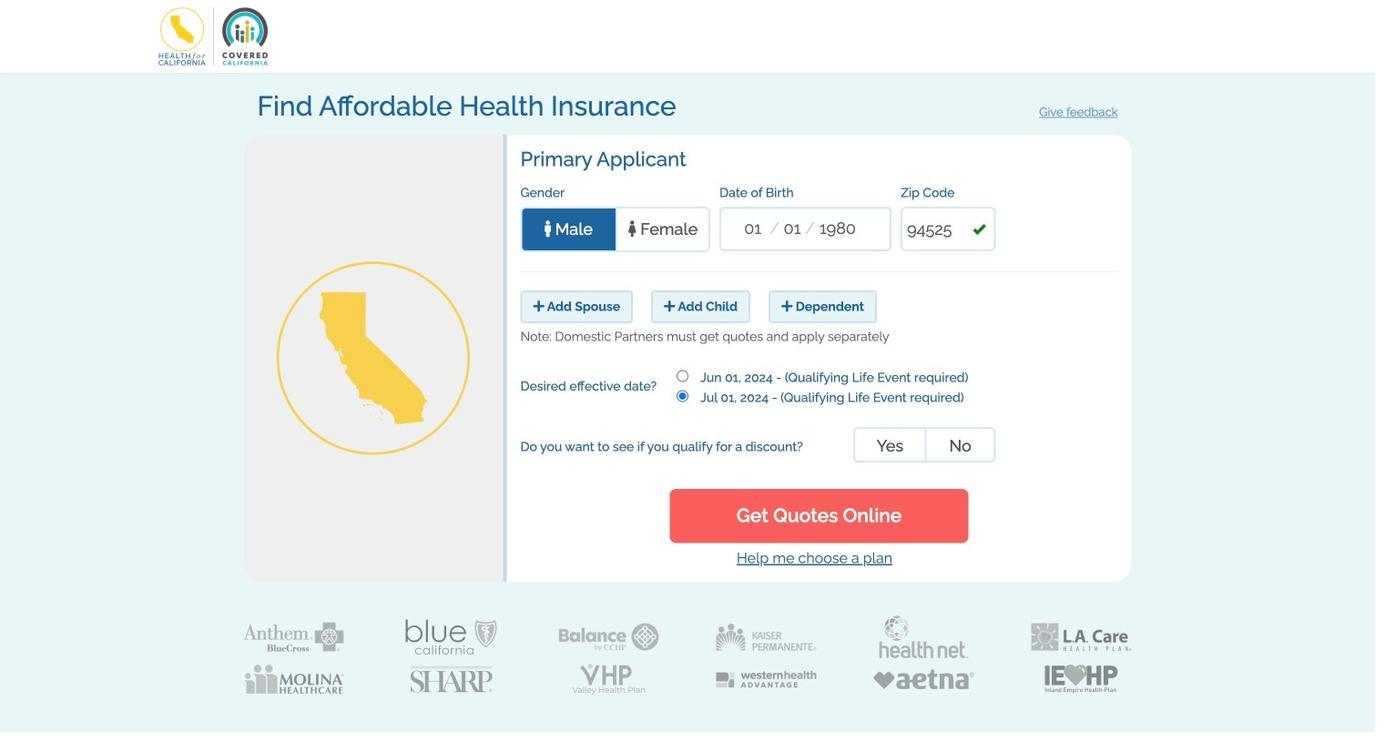 Task type: locate. For each thing, give the bounding box(es) containing it.
male image
[[545, 221, 551, 237]]

plus image
[[664, 300, 675, 313], [782, 300, 793, 313]]

dd text field
[[780, 209, 805, 249]]

0 horizontal spatial plus image
[[664, 300, 675, 313]]

None radio
[[677, 370, 689, 382], [677, 390, 689, 402], [677, 370, 689, 382], [677, 390, 689, 402]]

covered california blue shield image
[[406, 620, 497, 655]]

molina health insurance image
[[244, 665, 344, 694]]

anthem blue cross covered ca image
[[244, 623, 344, 652]]

yyyy text field
[[815, 209, 861, 249]]

None text field
[[901, 207, 996, 252]]

covered california kaiser plans image
[[716, 624, 817, 651]]

female image
[[628, 221, 636, 237]]

1 horizontal spatial plus image
[[782, 300, 793, 313]]

form
[[244, 91, 1132, 728]]

sharp health insurance image
[[410, 666, 492, 693]]

covered california health net plans image
[[879, 615, 970, 659]]



Task type: describe. For each thing, give the bounding box(es) containing it.
mm text field
[[736, 209, 770, 249]]

chinese community health plan image
[[559, 623, 659, 651]]

1 plus image from the left
[[664, 300, 675, 313]]

plus image
[[533, 300, 544, 313]]

valley health insurance image
[[572, 664, 645, 695]]

aetna health of california inc. image
[[874, 670, 974, 689]]

health insurance quotes for california image
[[244, 229, 503, 488]]

2 plus image from the left
[[782, 300, 793, 313]]



